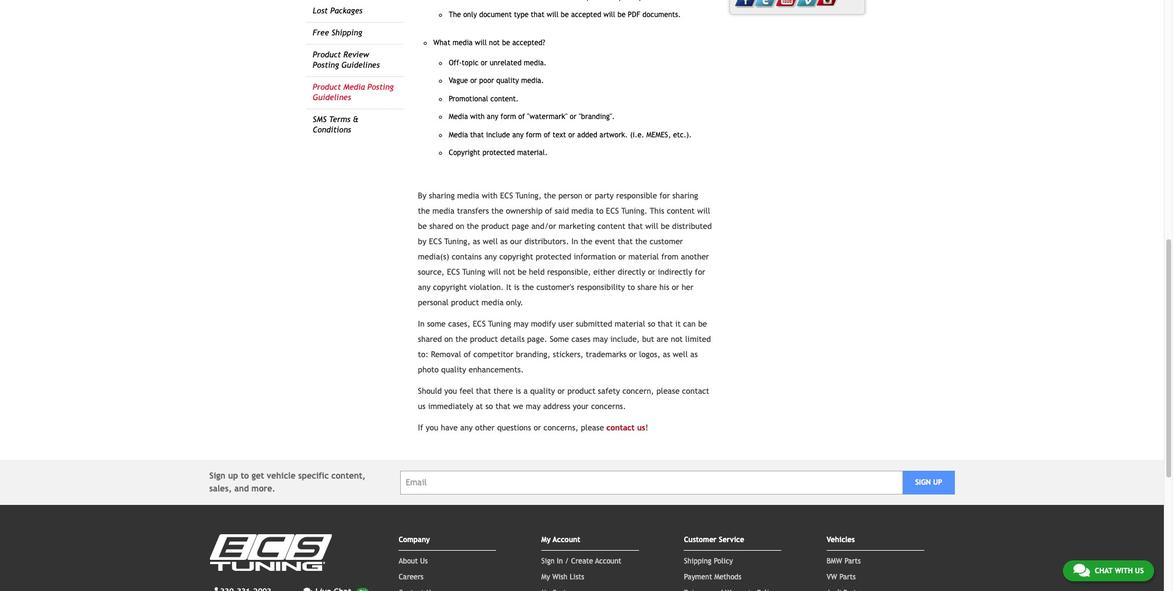 Task type: locate. For each thing, give the bounding box(es) containing it.
guidelines inside product review posting guidelines
[[342, 60, 380, 70]]

or up address
[[558, 387, 565, 396]]

product for product media posting guidelines
[[313, 83, 341, 92]]

comments image
[[304, 588, 313, 592]]

product inside product media posting guidelines
[[313, 83, 341, 92]]

0 horizontal spatial account
[[553, 536, 580, 545]]

0 vertical spatial in
[[572, 237, 578, 246]]

0 horizontal spatial sharing
[[429, 191, 455, 201]]

in down marketing
[[572, 237, 578, 246]]

it
[[675, 320, 681, 329]]

1 vertical spatial media.
[[521, 77, 544, 85]]

0 horizontal spatial for
[[660, 191, 670, 201]]

1 vertical spatial for
[[695, 268, 705, 277]]

any up include at the left top of page
[[487, 113, 498, 121]]

sign inside sign up to get vehicle specific content, sales, and more.
[[209, 471, 226, 481]]

our
[[510, 237, 522, 246]]

ecs tuning image
[[209, 535, 332, 572]]

1 horizontal spatial well
[[673, 350, 688, 359]]

1 horizontal spatial to
[[596, 207, 604, 216]]

1 vertical spatial contact
[[607, 424, 635, 433]]

0 horizontal spatial well
[[483, 237, 498, 246]]

contact us link
[[607, 424, 646, 433]]

us
[[418, 402, 426, 411], [637, 424, 646, 433]]

1 horizontal spatial copyright
[[499, 253, 533, 262]]

type
[[514, 10, 529, 19]]

0 horizontal spatial so
[[486, 402, 493, 411]]

my for my account
[[541, 536, 551, 545]]

or right questions
[[534, 424, 541, 433]]

2 sharing from the left
[[673, 191, 698, 201]]

or up media that include any form of text or added artwork. (i.e. memes, etc.).
[[570, 113, 577, 121]]

tuning up details
[[488, 320, 511, 329]]

not
[[489, 38, 500, 47], [503, 268, 515, 277], [671, 335, 683, 344]]

contact down limited on the bottom of page
[[682, 387, 710, 396]]

1 horizontal spatial on
[[456, 222, 465, 231]]

0 horizontal spatial to
[[241, 471, 249, 481]]

media down product review posting guidelines link
[[343, 83, 365, 92]]

2 horizontal spatial in
[[572, 237, 578, 246]]

shared inside the in some cases, ecs tuning may modify user submitted material so that it can be shared on the product details page. some cases may include, but are not limited to: removal of competitor branding, stickers, trademarks or logos, as well as photo quality enhancements.
[[418, 335, 442, 344]]

0 vertical spatial contact
[[682, 387, 710, 396]]

0 horizontal spatial in
[[418, 320, 425, 329]]

that inside should you feel that there is a quality or product safety concern, please contact us immediately at
[[476, 387, 491, 396]]

1 vertical spatial my
[[541, 573, 550, 582]]

1 vertical spatial posting
[[368, 83, 394, 92]]

0 horizontal spatial form
[[501, 113, 516, 121]]

safety
[[598, 387, 620, 396]]

my up the my wish lists link
[[541, 536, 551, 545]]

posting inside product review posting guidelines
[[313, 60, 339, 70]]

0 vertical spatial product
[[313, 50, 341, 60]]

not up off-topic or unrelated media.
[[489, 38, 500, 47]]

lost packages link
[[313, 6, 363, 15]]

0 horizontal spatial tuning
[[462, 268, 486, 277]]

2 vertical spatial to
[[241, 471, 249, 481]]

0 horizontal spatial up
[[228, 471, 238, 481]]

tuning, up contains in the left top of the page
[[444, 237, 470, 246]]

shared down some at the bottom of page
[[418, 335, 442, 344]]

us inside should you feel that there is a quality or product safety concern, please contact us immediately at
[[418, 402, 426, 411]]

the up the said
[[544, 191, 556, 201]]

tuning inside by sharing media with ecs tuning, the person or party responsible for sharing the media transfers the ownership of said media to ecs tuning. this content will be shared on the product page and/or marketing content that will be distributed by ecs tuning, as well as our distributors. in the event that the customer media(s) contains any copyright protected information or material from another source, ecs tuning will not be held responsible, either directly or indirectly for any copyright violation. it is the customer's responsibility to share his or her personal product media only.
[[462, 268, 486, 277]]

vehicles
[[827, 536, 855, 545]]

modify
[[531, 320, 556, 329]]

2 vertical spatial quality
[[530, 387, 555, 396]]

of inside the in some cases, ecs tuning may modify user submitted material so that it can be shared on the product details page. some cases may include, but are not limited to: removal of competitor branding, stickers, trademarks or logos, as well as photo quality enhancements.
[[464, 350, 471, 359]]

free shipping link
[[313, 28, 362, 37]]

1 vertical spatial product
[[313, 83, 341, 92]]

or left party
[[585, 191, 592, 201]]

1 horizontal spatial contact
[[682, 387, 710, 396]]

of right removal
[[464, 350, 471, 359]]

well inside the in some cases, ecs tuning may modify user submitted material so that it can be shared on the product details page. some cases may include, but are not limited to: removal of competitor branding, stickers, trademarks or logos, as well as photo quality enhancements.
[[673, 350, 688, 359]]

any down source,
[[418, 283, 431, 292]]

2 vertical spatial not
[[671, 335, 683, 344]]

be inside the in some cases, ecs tuning may modify user submitted material so that it can be shared on the product details page. some cases may include, but are not limited to: removal of competitor branding, stickers, trademarks or logos, as well as photo quality enhancements.
[[698, 320, 707, 329]]

product media posting guidelines link
[[313, 83, 394, 102]]

in left /
[[557, 557, 563, 566]]

not up the it
[[503, 268, 515, 277]]

material inside by sharing media with ecs tuning, the person or party responsible for sharing the media transfers the ownership of said media to ecs tuning. this content will be shared on the product page and/or marketing content that will be distributed by ecs tuning, as well as our distributors. in the event that the customer media(s) contains any copyright protected information or material from another source, ecs tuning will not be held responsible, either directly or indirectly for any copyright violation. it is the customer's responsibility to share his or her personal product media only.
[[628, 253, 659, 262]]

as down are
[[663, 350, 670, 359]]

1 horizontal spatial form
[[526, 130, 542, 139]]

1 vertical spatial not
[[503, 268, 515, 277]]

copyright down our
[[499, 253, 533, 262]]

2 vertical spatial with
[[1115, 567, 1133, 576]]

0 horizontal spatial us
[[420, 557, 428, 566]]

shared up 'media(s)' on the left top of page
[[429, 222, 453, 231]]

in
[[572, 237, 578, 246], [418, 320, 425, 329], [557, 557, 563, 566]]

wish
[[552, 573, 568, 582]]

branding,
[[516, 350, 551, 359]]

1 horizontal spatial posting
[[368, 83, 394, 92]]

product up competitor
[[470, 335, 498, 344]]

1 vertical spatial account
[[595, 557, 622, 566]]

that left we at the left bottom
[[496, 402, 511, 411]]

indirectly
[[658, 268, 693, 277]]

as left our
[[500, 237, 508, 246]]

sms terms & conditions
[[313, 115, 359, 134]]

quality inside the in some cases, ecs tuning may modify user submitted material so that it can be shared on the product details page. some cases may include, but are not limited to: removal of competitor branding, stickers, trademarks or logos, as well as photo quality enhancements.
[[441, 366, 466, 375]]

well left our
[[483, 237, 498, 246]]

to:
[[418, 350, 429, 359]]

or
[[481, 59, 488, 67], [470, 77, 477, 85], [570, 113, 577, 121], [568, 130, 575, 139], [585, 191, 592, 201], [619, 253, 626, 262], [648, 268, 656, 277], [672, 283, 679, 292], [629, 350, 637, 359], [558, 387, 565, 396], [534, 424, 541, 433]]

quality down removal
[[441, 366, 466, 375]]

1 vertical spatial material
[[615, 320, 645, 329]]

material up directly
[[628, 253, 659, 262]]

tuning down contains in the left top of the page
[[462, 268, 486, 277]]

may up the 'trademarks'
[[593, 335, 608, 344]]

be right 'can'
[[698, 320, 707, 329]]

1 vertical spatial us
[[1135, 567, 1144, 576]]

1 vertical spatial please
[[581, 424, 604, 433]]

product inside product review posting guidelines
[[313, 50, 341, 60]]

account right create
[[595, 557, 622, 566]]

0 vertical spatial media
[[343, 83, 365, 92]]

shipping up payment
[[684, 557, 712, 566]]

tuning inside the in some cases, ecs tuning may modify user submitted material so that it can be shared on the product details page. some cases may include, but are not limited to: removal of competitor branding, stickers, trademarks or logos, as well as photo quality enhancements.
[[488, 320, 511, 329]]

personal
[[418, 298, 449, 308]]

sign
[[209, 471, 226, 481], [915, 479, 931, 487], [541, 557, 555, 566]]

quality inside should you feel that there is a quality or product safety concern, please contact us immediately at
[[530, 387, 555, 396]]

to down party
[[596, 207, 604, 216]]

0 vertical spatial form
[[501, 113, 516, 121]]

logos,
[[639, 350, 660, 359]]

1 vertical spatial protected
[[536, 253, 571, 262]]

1 my from the top
[[541, 536, 551, 545]]

to down directly
[[628, 283, 635, 292]]

with up transfers
[[482, 191, 498, 201]]

posting
[[313, 60, 339, 70], [368, 83, 394, 92]]

for down the another
[[695, 268, 705, 277]]

protected inside by sharing media with ecs tuning, the person or party responsible for sharing the media transfers the ownership of said media to ecs tuning. this content will be shared on the product page and/or marketing content that will be distributed by ecs tuning, as well as our distributors. in the event that the customer media(s) contains any copyright protected information or material from another source, ecs tuning will not be held responsible, either directly or indirectly for any copyright violation. it is the customer's responsibility to share his or her personal product media only.
[[536, 253, 571, 262]]

2 vertical spatial media
[[449, 130, 468, 139]]

guidelines for review
[[342, 60, 380, 70]]

you right if
[[426, 424, 438, 433]]

sign in / create account link
[[541, 557, 622, 566]]

guidelines for media
[[313, 93, 351, 102]]

0 horizontal spatial sign
[[209, 471, 226, 481]]

may right we at the left bottom
[[526, 402, 541, 411]]

be up customer
[[661, 222, 670, 231]]

1 vertical spatial guidelines
[[313, 93, 351, 102]]

and
[[234, 484, 249, 494]]

2 vertical spatial in
[[557, 557, 563, 566]]

posting down review
[[368, 83, 394, 92]]

us down should
[[418, 402, 426, 411]]

1 vertical spatial you
[[426, 424, 438, 433]]

well down limited on the bottom of page
[[673, 350, 688, 359]]

tuning.
[[622, 207, 648, 216]]

with inside by sharing media with ecs tuning, the person or party responsible for sharing the media transfers the ownership of said media to ecs tuning. this content will be shared on the product page and/or marketing content that will be distributed by ecs tuning, as well as our distributors. in the event that the customer media(s) contains any copyright protected information or material from another source, ecs tuning will not be held responsible, either directly or indirectly for any copyright violation. it is the customer's responsibility to share his or her personal product media only.
[[482, 191, 498, 201]]

up inside button
[[933, 479, 943, 487]]

0 vertical spatial on
[[456, 222, 465, 231]]

comments image
[[1074, 563, 1090, 578]]

0 vertical spatial guidelines
[[342, 60, 380, 70]]

customer
[[650, 237, 683, 246]]

0 vertical spatial shipping
[[332, 28, 362, 37]]

0 vertical spatial not
[[489, 38, 500, 47]]

media
[[343, 83, 365, 92], [449, 113, 468, 121], [449, 130, 468, 139]]

sales,
[[209, 484, 232, 494]]

if you have any other questions or concerns, please contact us !
[[418, 424, 649, 433]]

0 vertical spatial posting
[[313, 60, 339, 70]]

transfers
[[457, 207, 489, 216]]

form up material. on the top of the page
[[526, 130, 542, 139]]

have
[[441, 424, 458, 433]]

1 vertical spatial with
[[482, 191, 498, 201]]

not inside by sharing media with ecs tuning, the person or party responsible for sharing the media transfers the ownership of said media to ecs tuning. this content will be shared on the product page and/or marketing content that will be distributed by ecs tuning, as well as our distributors. in the event that the customer media(s) contains any copyright protected information or material from another source, ecs tuning will not be held responsible, either directly or indirectly for any copyright violation. it is the customer's responsibility to share his or her personal product media only.
[[503, 268, 515, 277]]

bmw
[[827, 557, 842, 566]]

that down tuning.
[[628, 222, 643, 231]]

include
[[486, 130, 510, 139]]

the down the cases,
[[456, 335, 468, 344]]

for
[[660, 191, 670, 201], [695, 268, 705, 277]]

0 vertical spatial us
[[418, 402, 426, 411]]

product up the your
[[568, 387, 596, 396]]

document
[[479, 10, 512, 19]]

media. for off-topic or unrelated media.
[[524, 59, 547, 67]]

0 vertical spatial my
[[541, 536, 551, 545]]

2 horizontal spatial sign
[[915, 479, 931, 487]]

0 vertical spatial you
[[444, 387, 457, 396]]

another
[[681, 253, 709, 262]]

1 horizontal spatial tuning,
[[516, 191, 542, 201]]

0 horizontal spatial contact
[[607, 424, 635, 433]]

that right type
[[531, 10, 545, 19]]

should
[[418, 387, 442, 396]]

there
[[494, 387, 513, 396]]

phone image
[[209, 588, 218, 592]]

1 horizontal spatial sign
[[541, 557, 555, 566]]

not right are
[[671, 335, 683, 344]]

1 vertical spatial in
[[418, 320, 425, 329]]

product down "free"
[[313, 50, 341, 60]]

material inside the in some cases, ecs tuning may modify user submitted material so that it can be shared on the product details page. some cases may include, but are not limited to: removal of competitor branding, stickers, trademarks or logos, as well as photo quality enhancements.
[[615, 320, 645, 329]]

on inside the in some cases, ecs tuning may modify user submitted material so that it can be shared on the product details page. some cases may include, but are not limited to: removal of competitor branding, stickers, trademarks or logos, as well as photo quality enhancements.
[[444, 335, 453, 344]]

that
[[531, 10, 545, 19], [470, 130, 484, 139], [628, 222, 643, 231], [618, 237, 633, 246], [658, 320, 673, 329], [476, 387, 491, 396], [496, 402, 511, 411]]

0 vertical spatial so
[[648, 320, 655, 329]]

on down transfers
[[456, 222, 465, 231]]

user
[[558, 320, 574, 329]]

lost
[[313, 6, 328, 15]]

page.
[[527, 335, 547, 344]]

bmw parts link
[[827, 557, 861, 566]]

Email email field
[[400, 471, 903, 495]]

the down transfers
[[467, 222, 479, 231]]

with right the 'chat'
[[1115, 567, 1133, 576]]

material up "include,"
[[615, 320, 645, 329]]

on
[[456, 222, 465, 231], [444, 335, 453, 344]]

0 horizontal spatial on
[[444, 335, 453, 344]]

product review posting guidelines link
[[313, 50, 380, 70]]

2 my from the top
[[541, 573, 550, 582]]

that inside the in some cases, ecs tuning may modify user submitted material so that it can be shared on the product details page. some cases may include, but are not limited to: removal of competitor branding, stickers, trademarks or logos, as well as photo quality enhancements.
[[658, 320, 673, 329]]

1 horizontal spatial so
[[648, 320, 655, 329]]

product
[[313, 50, 341, 60], [313, 83, 341, 92]]

0 horizontal spatial quality
[[441, 366, 466, 375]]

0 horizontal spatial tuning,
[[444, 237, 470, 246]]

be up the unrelated at the left of page
[[502, 38, 510, 47]]

0 vertical spatial tuning
[[462, 268, 486, 277]]

0 horizontal spatial protected
[[483, 148, 515, 157]]

of left the text
[[544, 130, 551, 139]]

1 horizontal spatial please
[[657, 387, 680, 396]]

about
[[399, 557, 418, 566]]

please down the your
[[581, 424, 604, 433]]

or right the text
[[568, 130, 575, 139]]

on up removal
[[444, 335, 453, 344]]

up inside sign up to get vehicle specific content, sales, and more.
[[228, 471, 238, 481]]

2 product from the top
[[313, 83, 341, 92]]

or left logos,
[[629, 350, 637, 359]]

us right the 'chat'
[[1135, 567, 1144, 576]]

1 horizontal spatial content
[[667, 207, 695, 216]]

parts right bmw
[[845, 557, 861, 566]]

chat
[[1095, 567, 1113, 576]]

1 horizontal spatial up
[[933, 479, 943, 487]]

the right transfers
[[492, 207, 504, 216]]

sharing right by
[[429, 191, 455, 201]]

and/or
[[531, 222, 556, 231]]

contact down concerns.
[[607, 424, 635, 433]]

0 horizontal spatial content
[[598, 222, 626, 231]]

methods
[[715, 573, 742, 582]]

well inside by sharing media with ecs tuning, the person or party responsible for sharing the media transfers the ownership of said media to ecs tuning. this content will be shared on the product page and/or marketing content that will be distributed by ecs tuning, as well as our distributors. in the event that the customer media(s) contains any copyright protected information or material from another source, ecs tuning will not be held responsible, either directly or indirectly for any copyright violation. it is the customer's responsibility to share his or her personal product media only.
[[483, 237, 498, 246]]

you inside should you feel that there is a quality or product safety concern, please contact us immediately at
[[444, 387, 457, 396]]

1 vertical spatial tuning
[[488, 320, 511, 329]]

media up copyright
[[449, 130, 468, 139]]

with
[[470, 113, 485, 121], [482, 191, 498, 201], [1115, 567, 1133, 576]]

media. down accepted?
[[524, 59, 547, 67]]

tuning, up ownership
[[516, 191, 542, 201]]

off-
[[449, 59, 462, 67]]

will up topic
[[475, 38, 487, 47]]

1 vertical spatial parts
[[840, 573, 856, 582]]

0 vertical spatial copyright
[[499, 253, 533, 262]]

1 vertical spatial media
[[449, 113, 468, 121]]

sharing up distributed
[[673, 191, 698, 201]]

sign inside button
[[915, 479, 931, 487]]

media. down the unrelated at the left of page
[[521, 77, 544, 85]]

content
[[667, 207, 695, 216], [598, 222, 626, 231]]

competitor
[[474, 350, 514, 359]]

1 product from the top
[[313, 50, 341, 60]]

0 vertical spatial content
[[667, 207, 695, 216]]

on inside by sharing media with ecs tuning, the person or party responsible for sharing the media transfers the ownership of said media to ecs tuning. this content will be shared on the product page and/or marketing content that will be distributed by ecs tuning, as well as our distributors. in the event that the customer media(s) contains any copyright protected information or material from another source, ecs tuning will not be held responsible, either directly or indirectly for any copyright violation. it is the customer's responsibility to share his or her personal product media only.
[[456, 222, 465, 231]]

protected down include at the left top of page
[[483, 148, 515, 157]]

some
[[550, 335, 569, 344]]

we
[[513, 402, 523, 411]]

responsible,
[[547, 268, 591, 277]]

0 horizontal spatial you
[[426, 424, 438, 433]]

product
[[481, 222, 509, 231], [451, 298, 479, 308], [470, 335, 498, 344], [568, 387, 596, 396]]

0 horizontal spatial posting
[[313, 60, 339, 70]]

to left get
[[241, 471, 249, 481]]

2 horizontal spatial not
[[671, 335, 683, 344]]

company
[[399, 536, 430, 545]]

0 horizontal spatial copyright
[[433, 283, 467, 292]]

us right about
[[420, 557, 428, 566]]

distributors.
[[525, 237, 569, 246]]

0 vertical spatial well
[[483, 237, 498, 246]]

content up event
[[598, 222, 626, 231]]

sign for sign up
[[915, 479, 931, 487]]

1 vertical spatial quality
[[441, 366, 466, 375]]

of down content.
[[518, 113, 525, 121]]

0 horizontal spatial us
[[418, 402, 426, 411]]

quality down the unrelated at the left of page
[[496, 77, 519, 85]]

by sharing media with ecs tuning, the person or party responsible for sharing the media transfers the ownership of said media to ecs tuning. this content will be shared on the product page and/or marketing content that will be distributed by ecs tuning, as well as our distributors. in the event that the customer media(s) contains any copyright protected information or material from another source, ecs tuning will not be held responsible, either directly or indirectly for any copyright violation. it is the customer's responsibility to share his or her personal product media only.
[[418, 191, 712, 308]]

for up this
[[660, 191, 670, 201]]

will up distributed
[[697, 207, 710, 216]]

trademarks
[[586, 350, 627, 359]]

payment methods link
[[684, 573, 742, 582]]

1 horizontal spatial protected
[[536, 253, 571, 262]]

guidelines inside product media posting guidelines
[[313, 93, 351, 102]]

you up immediately
[[444, 387, 457, 396]]

any
[[487, 113, 498, 121], [512, 130, 524, 139], [484, 253, 497, 262], [418, 283, 431, 292], [460, 424, 473, 433]]

please
[[657, 387, 680, 396], [581, 424, 604, 433]]

posting inside product media posting guidelines
[[368, 83, 394, 92]]

get
[[252, 471, 264, 481]]

0 horizontal spatial please
[[581, 424, 604, 433]]

0 vertical spatial shared
[[429, 222, 453, 231]]

up for sign up to get vehicle specific content, sales, and more.
[[228, 471, 238, 481]]

account
[[553, 536, 580, 545], [595, 557, 622, 566]]

ecs down party
[[606, 207, 619, 216]]

ecs right the cases,
[[473, 320, 486, 329]]

to
[[596, 207, 604, 216], [628, 283, 635, 292], [241, 471, 249, 481]]

0 vertical spatial material
[[628, 253, 659, 262]]

product media posting guidelines
[[313, 83, 394, 102]]

as down limited on the bottom of page
[[690, 350, 698, 359]]

media down promotional
[[449, 113, 468, 121]]

is left the a
[[516, 387, 521, 396]]

as up contains in the left top of the page
[[473, 237, 480, 246]]

will
[[547, 10, 559, 19], [604, 10, 616, 19], [475, 38, 487, 47], [697, 207, 710, 216], [646, 222, 659, 231], [488, 268, 501, 277]]

so inside the in some cases, ecs tuning may modify user submitted material so that it can be shared on the product details page. some cases may include, but are not limited to: removal of competitor branding, stickers, trademarks or logos, as well as photo quality enhancements.
[[648, 320, 655, 329]]

protected down distributors.
[[536, 253, 571, 262]]

1 horizontal spatial for
[[695, 268, 705, 277]]

my
[[541, 536, 551, 545], [541, 573, 550, 582]]

1 horizontal spatial not
[[503, 268, 515, 277]]



Task type: describe. For each thing, give the bounding box(es) containing it.
or right his
[[672, 283, 679, 292]]

off-topic or unrelated media.
[[449, 59, 547, 67]]

shipping policy
[[684, 557, 733, 566]]

media for media that include any form of text or added artwork. (i.e. memes, etc.).
[[449, 130, 468, 139]]

my for my wish lists
[[541, 573, 550, 582]]

promotional content.
[[449, 95, 519, 103]]

only.
[[506, 298, 523, 308]]

content,
[[331, 471, 366, 481]]

1 vertical spatial may
[[593, 335, 608, 344]]

1 horizontal spatial in
[[557, 557, 563, 566]]

if
[[418, 424, 423, 433]]

1 horizontal spatial account
[[595, 557, 622, 566]]

in inside by sharing media with ecs tuning, the person or party responsible for sharing the media transfers the ownership of said media to ecs tuning. this content will be shared on the product page and/or marketing content that will be distributed by ecs tuning, as well as our distributors. in the event that the customer media(s) contains any copyright protected information or material from another source, ecs tuning will not be held responsible, either directly or indirectly for any copyright violation. it is the customer's responsibility to share his or her personal product media only.
[[572, 237, 578, 246]]

media. for vague or poor quality media.
[[521, 77, 544, 85]]

ecs right by
[[429, 237, 442, 246]]

topic
[[462, 59, 479, 67]]

distributed
[[672, 222, 712, 231]]

my wish lists
[[541, 573, 585, 582]]

0 horizontal spatial not
[[489, 38, 500, 47]]

"watermark"
[[527, 113, 568, 121]]

vw parts
[[827, 573, 856, 582]]

my account
[[541, 536, 580, 545]]

you for should
[[444, 387, 457, 396]]

marketing
[[559, 222, 595, 231]]

1 vertical spatial tuning,
[[444, 237, 470, 246]]

copyright protected material.
[[449, 148, 548, 157]]

0 vertical spatial for
[[660, 191, 670, 201]]

so that we may address your concerns.
[[486, 402, 626, 411]]

2 horizontal spatial to
[[628, 283, 635, 292]]

sign up
[[915, 479, 943, 487]]

media down violation.
[[482, 298, 504, 308]]

customer service
[[684, 536, 744, 545]]

0 vertical spatial protected
[[483, 148, 515, 157]]

the inside the in some cases, ecs tuning may modify user submitted material so that it can be shared on the product details page. some cases may include, but are not limited to: removal of competitor branding, stickers, trademarks or logos, as well as photo quality enhancements.
[[456, 335, 468, 344]]

product inside the in some cases, ecs tuning may modify user submitted material so that it can be shared on the product details page. some cases may include, but are not limited to: removal of competitor branding, stickers, trademarks or logos, as well as photo quality enhancements.
[[470, 335, 498, 344]]

be left held
[[518, 268, 527, 277]]

in inside the in some cases, ecs tuning may modify user submitted material so that it can be shared on the product details page. some cases may include, but are not limited to: removal of competitor branding, stickers, trademarks or logos, as well as photo quality enhancements.
[[418, 320, 425, 329]]

event
[[595, 237, 615, 246]]

sign up button
[[903, 471, 955, 495]]

please inside should you feel that there is a quality or product safety concern, please contact us immediately at
[[657, 387, 680, 396]]

or inside should you feel that there is a quality or product safety concern, please contact us immediately at
[[558, 387, 565, 396]]

you for if
[[426, 424, 438, 433]]

questions
[[497, 424, 531, 433]]

promotional
[[449, 95, 488, 103]]

it
[[506, 283, 512, 292]]

the only document type that will be accepted will be pdf documents.
[[449, 10, 681, 19]]

ecs up ownership
[[500, 191, 513, 201]]

the up information
[[581, 237, 593, 246]]

at
[[476, 402, 483, 411]]

artwork.
[[600, 130, 628, 139]]

sign up to get vehicle specific content, sales, and more.
[[209, 471, 366, 494]]

0 vertical spatial tuning,
[[516, 191, 542, 201]]

ecs down contains in the left top of the page
[[447, 268, 460, 277]]

media(s)
[[418, 253, 449, 262]]

product inside should you feel that there is a quality or product safety concern, please contact us immediately at
[[568, 387, 596, 396]]

any right include at the left top of page
[[512, 130, 524, 139]]

source,
[[418, 268, 445, 277]]

any right have
[[460, 424, 473, 433]]

the left customer
[[635, 237, 647, 246]]

customer's
[[537, 283, 575, 292]]

review
[[343, 50, 369, 60]]

will right accepted
[[604, 10, 616, 19]]

immediately
[[428, 402, 473, 411]]

1 horizontal spatial us
[[1135, 567, 1144, 576]]

other
[[475, 424, 495, 433]]

information
[[574, 253, 616, 262]]

vw parts link
[[827, 573, 856, 582]]

poor
[[479, 77, 494, 85]]

vehicle
[[267, 471, 296, 481]]

vw
[[827, 573, 837, 582]]

concerns,
[[544, 424, 579, 433]]

media right what
[[453, 38, 473, 47]]

or inside the in some cases, ecs tuning may modify user submitted material so that it can be shared on the product details page. some cases may include, but are not limited to: removal of competitor branding, stickers, trademarks or logos, as well as photo quality enhancements.
[[629, 350, 637, 359]]

either
[[594, 268, 615, 277]]

(i.e.
[[630, 130, 644, 139]]

pdf
[[628, 10, 640, 19]]

posting for product review posting guidelines
[[313, 60, 339, 70]]

ecs inside the in some cases, ecs tuning may modify user submitted material so that it can be shared on the product details page. some cases may include, but are not limited to: removal of competitor branding, stickers, trademarks or logos, as well as photo quality enhancements.
[[473, 320, 486, 329]]

chat with us
[[1095, 567, 1144, 576]]

the down held
[[522, 283, 534, 292]]

1 vertical spatial so
[[486, 402, 493, 411]]

media up marketing
[[572, 207, 594, 216]]

vague or poor quality media.
[[449, 77, 544, 85]]

parts for vw parts
[[840, 573, 856, 582]]

shared inside by sharing media with ecs tuning, the person or party responsible for sharing the media transfers the ownership of said media to ecs tuning. this content will be shared on the product page and/or marketing content that will be distributed by ecs tuning, as well as our distributors. in the event that the customer media(s) contains any copyright protected information or material from another source, ecs tuning will not be held responsible, either directly or indirectly for any copyright violation. it is the customer's responsibility to share his or her personal product media only.
[[429, 222, 453, 231]]

contact inside should you feel that there is a quality or product safety concern, please contact us immediately at
[[682, 387, 710, 396]]

&
[[353, 115, 359, 124]]

stickers,
[[553, 350, 584, 359]]

accepted
[[571, 10, 601, 19]]

payment
[[684, 573, 712, 582]]

what media will not be accepted?
[[433, 38, 545, 47]]

the down by
[[418, 207, 430, 216]]

media up transfers
[[457, 191, 479, 201]]

ownership
[[506, 207, 543, 216]]

cases
[[572, 335, 591, 344]]

or up directly
[[619, 253, 626, 262]]

be left accepted
[[561, 10, 569, 19]]

said
[[555, 207, 569, 216]]

sms
[[313, 115, 327, 124]]

media for media with any form of "watermark" or "branding".
[[449, 113, 468, 121]]

that left include at the left top of page
[[470, 130, 484, 139]]

that right event
[[618, 237, 633, 246]]

0 vertical spatial us
[[420, 557, 428, 566]]

product for product review posting guidelines
[[313, 50, 341, 60]]

be up by
[[418, 222, 427, 231]]

create
[[571, 557, 593, 566]]

media inside product media posting guidelines
[[343, 83, 365, 92]]

/
[[565, 557, 569, 566]]

service
[[719, 536, 744, 545]]

etc.).
[[673, 130, 692, 139]]

share
[[638, 283, 657, 292]]

lost packages
[[313, 6, 363, 15]]

material.
[[517, 148, 548, 157]]

bmw parts
[[827, 557, 861, 566]]

will up violation.
[[488, 268, 501, 277]]

sign for sign in / create account
[[541, 557, 555, 566]]

up for sign up
[[933, 479, 943, 487]]

to inside sign up to get vehicle specific content, sales, and more.
[[241, 471, 249, 481]]

concerns.
[[591, 402, 626, 411]]

will right type
[[547, 10, 559, 19]]

copyright
[[449, 148, 480, 157]]

0 vertical spatial account
[[553, 536, 580, 545]]

not inside the in some cases, ecs tuning may modify user submitted material so that it can be shared on the product details page. some cases may include, but are not limited to: removal of competitor branding, stickers, trademarks or logos, as well as photo quality enhancements.
[[671, 335, 683, 344]]

media left transfers
[[433, 207, 455, 216]]

your
[[573, 402, 589, 411]]

sign for sign up to get vehicle specific content, sales, and more.
[[209, 471, 226, 481]]

any right contains in the left top of the page
[[484, 253, 497, 262]]

1 vertical spatial us
[[637, 424, 646, 433]]

more.
[[252, 484, 275, 494]]

1 sharing from the left
[[429, 191, 455, 201]]

of inside by sharing media with ecs tuning, the person or party responsible for sharing the media transfers the ownership of said media to ecs tuning. this content will be shared on the product page and/or marketing content that will be distributed by ecs tuning, as well as our distributors. in the event that the customer media(s) contains any copyright protected information or material from another source, ecs tuning will not be held responsible, either directly or indirectly for any copyright violation. it is the customer's responsibility to share his or her personal product media only.
[[545, 207, 552, 216]]

party
[[595, 191, 614, 201]]

1 horizontal spatial quality
[[496, 77, 519, 85]]

0 horizontal spatial shipping
[[332, 28, 362, 37]]

product left page
[[481, 222, 509, 231]]

page
[[512, 222, 529, 231]]

with for chat
[[1115, 567, 1133, 576]]

by
[[418, 237, 427, 246]]

feel
[[460, 387, 474, 396]]

!
[[646, 424, 649, 433]]

sms terms & conditions link
[[313, 115, 359, 134]]

violation.
[[469, 283, 504, 292]]

or up share
[[648, 268, 656, 277]]

free shipping
[[313, 28, 362, 37]]

in some cases, ecs tuning may modify user submitted material so that it can be shared on the product details page. some cases may include, but are not limited to: removal of competitor branding, stickers, trademarks or logos, as well as photo quality enhancements.
[[418, 320, 711, 375]]

is inside should you feel that there is a quality or product safety concern, please contact us immediately at
[[516, 387, 521, 396]]

responsible
[[616, 191, 657, 201]]

or right topic
[[481, 59, 488, 67]]

0 vertical spatial may
[[514, 320, 529, 329]]

address
[[543, 402, 571, 411]]

2 vertical spatial may
[[526, 402, 541, 411]]

will down this
[[646, 222, 659, 231]]

is inside by sharing media with ecs tuning, the person or party responsible for sharing the media transfers the ownership of said media to ecs tuning. this content will be shared on the product page and/or marketing content that will be distributed by ecs tuning, as well as our distributors. in the event that the customer media(s) contains any copyright protected information or material from another source, ecs tuning will not be held responsible, either directly or indirectly for any copyright violation. it is the customer's responsibility to share his or her personal product media only.
[[514, 283, 520, 292]]

vague
[[449, 77, 468, 85]]

be left pdf on the right of page
[[618, 10, 626, 19]]

by
[[418, 191, 427, 201]]

include,
[[610, 335, 640, 344]]

payment methods
[[684, 573, 742, 582]]

1 vertical spatial content
[[598, 222, 626, 231]]

1 horizontal spatial shipping
[[684, 557, 712, 566]]

product up the cases,
[[451, 298, 479, 308]]

parts for bmw parts
[[845, 557, 861, 566]]

concern,
[[623, 387, 654, 396]]

media with any form of "watermark" or "branding".
[[449, 113, 615, 121]]

with for media
[[470, 113, 485, 121]]

person
[[559, 191, 583, 201]]

or left poor
[[470, 77, 477, 85]]

posting for product media posting guidelines
[[368, 83, 394, 92]]



Task type: vqa. For each thing, say whether or not it's contained in the screenshot.
the rightmost quality
yes



